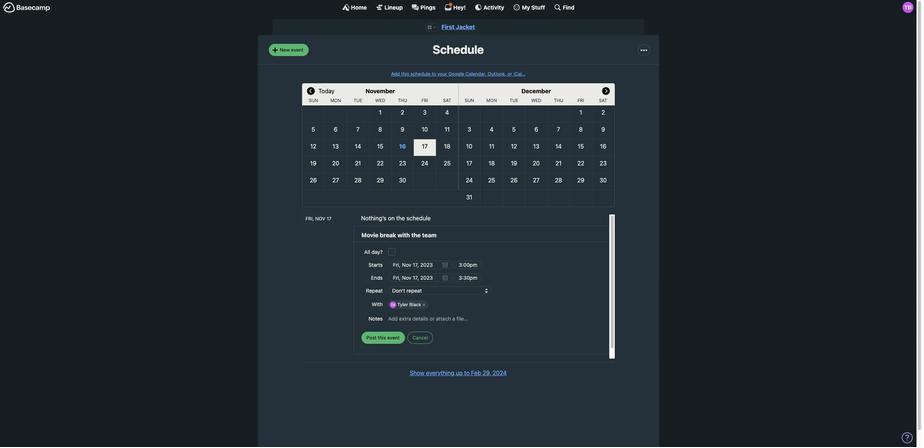Task type: vqa. For each thing, say whether or not it's contained in the screenshot.
hi everyone! thanks for all you do text field
no



Task type: locate. For each thing, give the bounding box(es) containing it.
tyler black image
[[903, 2, 914, 13]]

to left your
[[432, 71, 437, 77]]

2 sat from the left
[[600, 98, 608, 103]]

0 horizontal spatial event
[[291, 47, 304, 53]]

1 horizontal spatial event
[[388, 335, 400, 341]]

1 fri from the left
[[422, 98, 429, 103]]

1 sat from the left
[[443, 98, 452, 103]]

or
[[508, 71, 513, 77]]

with
[[372, 302, 383, 308]]

sun left today link
[[309, 98, 318, 103]]

1 vertical spatial pick a time… field
[[454, 274, 483, 283]]

nothing's on the schedule
[[361, 215, 431, 222]]

1 horizontal spatial mon
[[487, 98, 497, 103]]

november
[[366, 88, 395, 95]]

schedule right the
[[407, 215, 431, 222]]

0 horizontal spatial sat
[[443, 98, 452, 103]]

find button
[[554, 4, 575, 11]]

new event link
[[269, 44, 309, 56]]

1 horizontal spatial tue
[[510, 98, 519, 103]]

ends
[[371, 275, 383, 281]]

1 horizontal spatial fri
[[578, 98, 585, 103]]

home link
[[342, 4, 367, 11]]

hey! button
[[445, 3, 466, 11]]

schedule left your
[[411, 71, 431, 77]]

mon down the 'today'
[[331, 98, 341, 103]]

1 horizontal spatial wed
[[532, 98, 542, 103]]

december
[[522, 88, 552, 95]]

tue right today link
[[354, 98, 363, 103]]

today
[[319, 88, 335, 95]]

1 mon from the left
[[331, 98, 341, 103]]

fri for november
[[422, 98, 429, 103]]

wed down december
[[532, 98, 542, 103]]

1 horizontal spatial this
[[402, 71, 410, 77]]

tyler black ×
[[398, 303, 426, 308]]

cancel
[[413, 335, 428, 341]]

29,
[[483, 370, 492, 377]]

Type the name of the event… text field
[[362, 231, 602, 240]]

1 vertical spatial choose date… field
[[389, 274, 453, 283]]

fri
[[422, 98, 429, 103], [578, 98, 585, 103]]

tue down or
[[510, 98, 519, 103]]

add this schedule to your google calendar, outlook, or ical…
[[391, 71, 526, 77]]

1 vertical spatial schedule
[[407, 215, 431, 222]]

Notes text field
[[389, 313, 602, 326]]

schedule
[[411, 71, 431, 77], [407, 215, 431, 222]]

1 vertical spatial event
[[388, 335, 400, 341]]

this
[[402, 71, 410, 77], [378, 335, 386, 341]]

post
[[367, 335, 377, 341]]

first jacket
[[442, 24, 475, 30]]

2 mon from the left
[[487, 98, 497, 103]]

Choose date… field
[[389, 261, 453, 270], [389, 274, 453, 283]]

0 vertical spatial this
[[402, 71, 410, 77]]

0 horizontal spatial wed
[[376, 98, 386, 103]]

1 pick a time… field from the top
[[454, 261, 483, 270]]

2 choose date… field from the top
[[389, 274, 453, 283]]

show
[[410, 370, 425, 377]]

this inside 'post this event' button
[[378, 335, 386, 341]]

2 fri from the left
[[578, 98, 585, 103]]

choose date… field for ends
[[389, 274, 453, 283]]

wed for november
[[376, 98, 386, 103]]

to inside button
[[465, 370, 470, 377]]

1 wed from the left
[[376, 98, 386, 103]]

event right post
[[388, 335, 400, 341]]

lineup
[[385, 4, 403, 11]]

this right add
[[402, 71, 410, 77]]

tue for december
[[510, 98, 519, 103]]

sun for november
[[309, 98, 318, 103]]

notes
[[369, 316, 383, 322]]

1 vertical spatial to
[[465, 370, 470, 377]]

0 vertical spatial pick a time… field
[[454, 261, 483, 270]]

day?
[[372, 249, 383, 256]]

this for post
[[378, 335, 386, 341]]

2 tue from the left
[[510, 98, 519, 103]]

mon down outlook,
[[487, 98, 497, 103]]

thu
[[398, 98, 408, 103], [554, 98, 564, 103]]

to right up
[[465, 370, 470, 377]]

repeat
[[366, 288, 383, 294]]

Pick a time… field
[[454, 261, 483, 270], [454, 274, 483, 283]]

post this event
[[367, 335, 400, 341]]

mon for december
[[487, 98, 497, 103]]

0 horizontal spatial sun
[[309, 98, 318, 103]]

pick a time… field for ends
[[454, 274, 483, 283]]

tue
[[354, 98, 363, 103], [510, 98, 519, 103]]

0 horizontal spatial thu
[[398, 98, 408, 103]]

1 horizontal spatial to
[[465, 370, 470, 377]]

today link
[[319, 83, 335, 98]]

all day?
[[365, 249, 383, 256]]

0 horizontal spatial tue
[[354, 98, 363, 103]]

0 vertical spatial to
[[432, 71, 437, 77]]

add
[[391, 71, 400, 77]]

nothing's
[[361, 215, 387, 222]]

event inside button
[[388, 335, 400, 341]]

fri for december
[[578, 98, 585, 103]]

event right new
[[291, 47, 304, 53]]

0 horizontal spatial mon
[[331, 98, 341, 103]]

1 thu from the left
[[398, 98, 408, 103]]

calendar,
[[466, 71, 487, 77]]

outlook,
[[488, 71, 507, 77]]

find
[[563, 4, 575, 11]]

sat
[[443, 98, 452, 103], [600, 98, 608, 103]]

1 tue from the left
[[354, 98, 363, 103]]

With text field
[[429, 300, 602, 310]]

mon
[[331, 98, 341, 103], [487, 98, 497, 103]]

1 choose date… field from the top
[[389, 261, 453, 270]]

0 horizontal spatial this
[[378, 335, 386, 341]]

0 vertical spatial choose date… field
[[389, 261, 453, 270]]

1 horizontal spatial thu
[[554, 98, 564, 103]]

0 horizontal spatial fri
[[422, 98, 429, 103]]

thu for december
[[554, 98, 564, 103]]

this right post
[[378, 335, 386, 341]]

sun down calendar,
[[465, 98, 475, 103]]

fri,
[[306, 216, 314, 222]]

1 horizontal spatial sat
[[600, 98, 608, 103]]

this for add
[[402, 71, 410, 77]]

2 sun from the left
[[465, 98, 475, 103]]

stuff
[[532, 4, 546, 11]]

the
[[397, 215, 405, 222]]

2 wed from the left
[[532, 98, 542, 103]]

ical…
[[514, 71, 526, 77]]

schedule
[[433, 43, 484, 57]]

sat for november
[[443, 98, 452, 103]]

first
[[442, 24, 455, 30]]

new event
[[280, 47, 304, 53]]

mon for november
[[331, 98, 341, 103]]

2 thu from the left
[[554, 98, 564, 103]]

0 horizontal spatial to
[[432, 71, 437, 77]]

sun
[[309, 98, 318, 103], [465, 98, 475, 103]]

2 pick a time… field from the top
[[454, 274, 483, 283]]

1 horizontal spatial sun
[[465, 98, 475, 103]]

black
[[410, 303, 422, 308]]

event
[[291, 47, 304, 53], [388, 335, 400, 341]]

wed down november at the left top of the page
[[376, 98, 386, 103]]

to
[[432, 71, 437, 77], [465, 370, 470, 377]]

1 sun from the left
[[309, 98, 318, 103]]

1 vertical spatial this
[[378, 335, 386, 341]]

wed
[[376, 98, 386, 103], [532, 98, 542, 103]]

show        everything      up to        feb 29, 2024
[[410, 370, 507, 377]]



Task type: describe. For each thing, give the bounding box(es) containing it.
wed for december
[[532, 98, 542, 103]]

×
[[423, 303, 426, 308]]

switch accounts image
[[3, 2, 50, 13]]

fri, nov 17
[[306, 216, 332, 222]]

up
[[456, 370, 463, 377]]

activity link
[[475, 4, 505, 11]]

17
[[327, 216, 332, 222]]

my
[[522, 4, 531, 11]]

show        everything      up to        feb 29, 2024 button
[[410, 369, 507, 378]]

main element
[[0, 0, 917, 14]]

post this event button
[[362, 332, 405, 344]]

add this schedule to your google calendar, outlook, or ical… link
[[391, 71, 526, 77]]

pick a time… field for starts
[[454, 261, 483, 270]]

new
[[280, 47, 290, 53]]

first jacket link
[[442, 24, 475, 30]]

lineup link
[[376, 4, 403, 11]]

home
[[351, 4, 367, 11]]

everything
[[426, 370, 455, 377]]

2024
[[493, 370, 507, 377]]

pings
[[421, 4, 436, 11]]

to for up
[[465, 370, 470, 377]]

sat for december
[[600, 98, 608, 103]]

your
[[438, 71, 448, 77]]

activity
[[484, 4, 505, 11]]

choose date… field for starts
[[389, 261, 453, 270]]

jacket
[[456, 24, 475, 30]]

sun for december
[[465, 98, 475, 103]]

nov
[[316, 216, 326, 222]]

× link
[[421, 302, 428, 308]]

my stuff button
[[514, 4, 546, 11]]

0 vertical spatial event
[[291, 47, 304, 53]]

google
[[449, 71, 465, 77]]

0 vertical spatial schedule
[[411, 71, 431, 77]]

all
[[365, 249, 371, 256]]

on
[[388, 215, 395, 222]]

tue for november
[[354, 98, 363, 103]]

hey!
[[454, 4, 466, 11]]

my stuff
[[522, 4, 546, 11]]

starts
[[369, 262, 383, 268]]

feb
[[472, 370, 482, 377]]

thu for november
[[398, 98, 408, 103]]

cancel button
[[408, 332, 433, 344]]

to for schedule
[[432, 71, 437, 77]]

tyler
[[398, 303, 408, 308]]

pings button
[[412, 4, 436, 11]]



